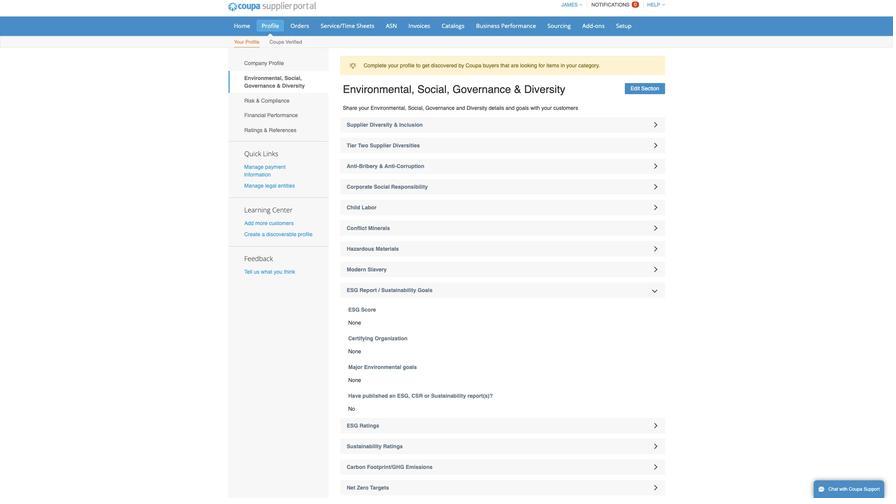 Task type: vqa. For each thing, say whether or not it's contained in the screenshot.
the middle Total
no



Task type: locate. For each thing, give the bounding box(es) containing it.
anti- down tier
[[347, 163, 359, 169]]

0 vertical spatial esg
[[347, 287, 358, 294]]

& right risk
[[256, 98, 260, 104]]

and left details on the top of the page
[[456, 105, 465, 111]]

0 vertical spatial supplier
[[347, 122, 368, 128]]

0 vertical spatial none
[[348, 320, 361, 326]]

profile for your profile
[[245, 39, 260, 45]]

goals right details on the top of the page
[[516, 105, 529, 111]]

major
[[348, 364, 363, 371]]

catalogs
[[442, 22, 465, 30]]

coupa left verified
[[269, 39, 284, 45]]

james
[[561, 2, 578, 8]]

environmental, social, governance & diversity up compliance
[[244, 75, 305, 89]]

performance right business
[[501, 22, 536, 30]]

& left inclusion
[[394, 122, 398, 128]]

hazardous
[[347, 246, 374, 252]]

create a discoverable profile link
[[244, 232, 313, 238]]

1 manage from the top
[[244, 164, 264, 170]]

manage up the information
[[244, 164, 264, 170]]

diversity up risk & compliance link at the top left of the page
[[282, 83, 305, 89]]

2 and from the left
[[506, 105, 515, 111]]

0 horizontal spatial goals
[[403, 364, 417, 371]]

goals right environmental
[[403, 364, 417, 371]]

chat
[[829, 487, 838, 492]]

profile right your on the top left of page
[[245, 39, 260, 45]]

asn
[[386, 22, 397, 30]]

major environmental goals
[[348, 364, 417, 371]]

&
[[277, 83, 281, 89], [514, 83, 521, 96], [256, 98, 260, 104], [394, 122, 398, 128], [264, 127, 268, 133], [379, 163, 383, 169]]

conflict minerals
[[347, 225, 390, 231]]

& down financial performance
[[264, 127, 268, 133]]

governance
[[244, 83, 275, 89], [453, 83, 511, 96], [426, 105, 455, 111]]

ratings up carbon footprint/ghg emissions
[[383, 444, 403, 450]]

profile left to
[[400, 63, 415, 69]]

profile right 'discoverable'
[[298, 232, 313, 238]]

coupa inside 'coupa verified' link
[[269, 39, 284, 45]]

net zero targets heading
[[340, 481, 665, 496]]

social, up inclusion
[[408, 105, 424, 111]]

service/time sheets
[[321, 22, 375, 30]]

2 vertical spatial ratings
[[383, 444, 403, 450]]

manage legal entities
[[244, 183, 295, 189]]

0 horizontal spatial ratings
[[244, 127, 263, 133]]

coupa
[[269, 39, 284, 45], [466, 63, 482, 69], [849, 487, 863, 492]]

environmental, up supplier diversity & inclusion
[[371, 105, 407, 111]]

& inside heading
[[394, 122, 398, 128]]

1 vertical spatial profile
[[245, 39, 260, 45]]

1 vertical spatial coupa
[[466, 63, 482, 69]]

2 horizontal spatial coupa
[[849, 487, 863, 492]]

sourcing link
[[543, 20, 576, 31]]

add more customers
[[244, 220, 294, 226]]

esg ratings button
[[340, 419, 665, 434]]

invoices link
[[404, 20, 435, 31]]

/
[[378, 287, 380, 294]]

tier
[[347, 143, 357, 149]]

0 horizontal spatial coupa
[[269, 39, 284, 45]]

2 vertical spatial none
[[348, 378, 361, 384]]

& down are
[[514, 83, 521, 96]]

coupa right by
[[466, 63, 482, 69]]

diversity
[[282, 83, 305, 89], [524, 83, 565, 96], [467, 105, 487, 111], [370, 122, 392, 128]]

and right details on the top of the page
[[506, 105, 515, 111]]

1 anti- from the left
[[347, 163, 359, 169]]

with up supplier diversity & inclusion dropdown button
[[531, 105, 540, 111]]

details
[[489, 105, 504, 111]]

organization
[[375, 336, 408, 342]]

chat with coupa support
[[829, 487, 880, 492]]

1 horizontal spatial supplier
[[370, 143, 391, 149]]

by
[[459, 63, 464, 69]]

have
[[348, 393, 361, 399]]

social, down company profile link
[[285, 75, 302, 81]]

1 vertical spatial sustainability
[[431, 393, 466, 399]]

supplier
[[347, 122, 368, 128], [370, 143, 391, 149]]

& right the bribery
[[379, 163, 383, 169]]

environmental, down complete
[[343, 83, 415, 96]]

navigation
[[558, 0, 665, 12]]

1 vertical spatial none
[[348, 349, 361, 355]]

financial performance
[[244, 112, 298, 119]]

no
[[348, 406, 355, 412]]

legal
[[265, 183, 277, 189]]

manage inside manage payment information
[[244, 164, 264, 170]]

environmental, social, governance & diversity up share your environmental, social, governance and diversity details and goals with your customers
[[343, 83, 565, 96]]

0 vertical spatial social,
[[285, 75, 302, 81]]

are
[[511, 63, 519, 69]]

notifications 0
[[592, 2, 637, 8]]

none down certifying
[[348, 349, 361, 355]]

0 vertical spatial manage
[[244, 164, 264, 170]]

carbon footprint/ghg emissions button
[[340, 460, 665, 475]]

esg report / sustainability goals heading
[[340, 283, 665, 298]]

social, inside environmental, social, governance & diversity link
[[285, 75, 302, 81]]

performance inside "link"
[[267, 112, 298, 119]]

ratings down financial
[[244, 127, 263, 133]]

1 horizontal spatial goals
[[516, 105, 529, 111]]

financial performance link
[[228, 108, 329, 123]]

child labor button
[[340, 200, 665, 215]]

profile
[[262, 22, 279, 30], [245, 39, 260, 45], [269, 60, 284, 66]]

esg left score
[[348, 307, 360, 313]]

governance inside environmental, social, governance & diversity
[[244, 83, 275, 89]]

share
[[343, 105, 357, 111]]

0 horizontal spatial and
[[456, 105, 465, 111]]

1 horizontal spatial with
[[840, 487, 848, 492]]

invoices
[[409, 22, 430, 30]]

more
[[255, 220, 268, 226]]

1 vertical spatial ratings
[[360, 423, 379, 429]]

0 vertical spatial profile
[[262, 22, 279, 30]]

learning center
[[244, 205, 293, 215]]

1 vertical spatial customers
[[269, 220, 294, 226]]

& up risk & compliance link at the top left of the page
[[277, 83, 281, 89]]

child labor heading
[[340, 200, 665, 215]]

0 horizontal spatial supplier
[[347, 122, 368, 128]]

1 horizontal spatial performance
[[501, 22, 536, 30]]

1 vertical spatial manage
[[244, 183, 264, 189]]

0 vertical spatial coupa
[[269, 39, 284, 45]]

orders
[[291, 22, 309, 30]]

1 horizontal spatial coupa
[[466, 63, 482, 69]]

0 vertical spatial environmental,
[[244, 75, 283, 81]]

1 horizontal spatial profile
[[400, 63, 415, 69]]

0 horizontal spatial anti-
[[347, 163, 359, 169]]

none down esg score
[[348, 320, 361, 326]]

corporate social responsibility heading
[[340, 179, 665, 195]]

corruption
[[397, 163, 424, 169]]

help
[[648, 2, 661, 8]]

supplier diversity & inclusion button
[[340, 117, 665, 133]]

1 horizontal spatial anti-
[[385, 163, 397, 169]]

net zero targets
[[347, 485, 389, 491]]

learning
[[244, 205, 271, 215]]

esg left report
[[347, 287, 358, 294]]

profile down coupa supplier portal image
[[262, 22, 279, 30]]

social, down get
[[418, 83, 450, 96]]

0 vertical spatial performance
[[501, 22, 536, 30]]

edit
[[631, 86, 640, 92]]

and
[[456, 105, 465, 111], [506, 105, 515, 111]]

coupa left support
[[849, 487, 863, 492]]

0 vertical spatial profile
[[400, 63, 415, 69]]

1 vertical spatial esg
[[348, 307, 360, 313]]

ratings inside 'sustainability ratings' dropdown button
[[383, 444, 403, 450]]

with right chat
[[840, 487, 848, 492]]

1 horizontal spatial ratings
[[360, 423, 379, 429]]

0 horizontal spatial performance
[[267, 112, 298, 119]]

with
[[531, 105, 540, 111], [840, 487, 848, 492]]

carbon footprint/ghg emissions heading
[[340, 460, 665, 475]]

child
[[347, 205, 360, 211]]

supplier diversity & inclusion
[[347, 122, 423, 128]]

ratings up sustainability ratings
[[360, 423, 379, 429]]

esg ratings heading
[[340, 419, 665, 434]]

1 and from the left
[[456, 105, 465, 111]]

2 horizontal spatial ratings
[[383, 444, 403, 450]]

1 vertical spatial with
[[840, 487, 848, 492]]

profile inside "link"
[[245, 39, 260, 45]]

profile link
[[257, 20, 284, 31]]

sustainability right /
[[381, 287, 416, 294]]

your profile link
[[234, 38, 260, 48]]

sheets
[[357, 22, 375, 30]]

certifying organization
[[348, 336, 408, 342]]

items
[[547, 63, 559, 69]]

anti- up 'corporate social responsibility'
[[385, 163, 397, 169]]

profile up environmental, social, governance & diversity link
[[269, 60, 284, 66]]

anti-bribery & anti-corruption button
[[340, 159, 665, 174]]

have published an esg, csr or sustainability report(s)?
[[348, 393, 493, 399]]

add-
[[583, 22, 595, 30]]

manage legal entities link
[[244, 183, 295, 189]]

child labor
[[347, 205, 377, 211]]

sustainability down the esg ratings
[[347, 444, 382, 450]]

diversity up tier two supplier diversities
[[370, 122, 392, 128]]

sustainability ratings
[[347, 444, 403, 450]]

performance up references
[[267, 112, 298, 119]]

0 horizontal spatial profile
[[298, 232, 313, 238]]

2 none from the top
[[348, 349, 361, 355]]

ratings inside esg ratings dropdown button
[[360, 423, 379, 429]]

anti-bribery & anti-corruption heading
[[340, 159, 665, 174]]

verified
[[286, 39, 302, 45]]

coupa inside chat with coupa support 'button'
[[849, 487, 863, 492]]

coupa inside complete your profile to get discovered by coupa buyers that are looking for items in your category. alert
[[466, 63, 482, 69]]

1 vertical spatial performance
[[267, 112, 298, 119]]

sustainability right or
[[431, 393, 466, 399]]

performance for business performance
[[501, 22, 536, 30]]

environmental, inside environmental, social, governance & diversity link
[[244, 75, 283, 81]]

environmental, social, governance & diversity link
[[228, 71, 329, 93]]

environmental, down company profile on the top left
[[244, 75, 283, 81]]

supplier down the "share"
[[347, 122, 368, 128]]

ratings & references link
[[228, 123, 329, 138]]

published
[[363, 393, 388, 399]]

share your environmental, social, governance and diversity details and goals with your customers
[[343, 105, 578, 111]]

your
[[388, 63, 399, 69], [567, 63, 577, 69], [359, 105, 369, 111], [542, 105, 552, 111]]

bribery
[[359, 163, 378, 169]]

get
[[422, 63, 430, 69]]

0 vertical spatial with
[[531, 105, 540, 111]]

company profile
[[244, 60, 284, 66]]

2 vertical spatial coupa
[[849, 487, 863, 492]]

2 manage from the top
[[244, 183, 264, 189]]

anti-
[[347, 163, 359, 169], [385, 163, 397, 169]]

manage down the information
[[244, 183, 264, 189]]

& inside heading
[[379, 163, 383, 169]]

esg ratings
[[347, 423, 379, 429]]

2 vertical spatial social,
[[408, 105, 424, 111]]

create a discoverable profile
[[244, 232, 313, 238]]

1 horizontal spatial and
[[506, 105, 515, 111]]

tell
[[244, 269, 252, 275]]

performance for financial performance
[[267, 112, 298, 119]]

supplier right two
[[370, 143, 391, 149]]

modern slavery heading
[[340, 262, 665, 277]]

esg down no
[[347, 423, 358, 429]]

1 horizontal spatial customers
[[554, 105, 578, 111]]

2 vertical spatial profile
[[269, 60, 284, 66]]

add-ons link
[[578, 20, 610, 31]]

2 vertical spatial esg
[[347, 423, 358, 429]]

none down major
[[348, 378, 361, 384]]

center
[[272, 205, 293, 215]]

0 vertical spatial ratings
[[244, 127, 263, 133]]

sourcing
[[548, 22, 571, 30]]



Task type: describe. For each thing, give the bounding box(es) containing it.
ratings inside 'link'
[[244, 127, 263, 133]]

risk & compliance
[[244, 98, 290, 104]]

ratings for esg
[[360, 423, 379, 429]]

company profile link
[[228, 56, 329, 71]]

setup
[[616, 22, 632, 30]]

2 vertical spatial environmental,
[[371, 105, 407, 111]]

sustainability ratings button
[[340, 439, 665, 455]]

profile inside alert
[[400, 63, 415, 69]]

profile for company profile
[[269, 60, 284, 66]]

information
[[244, 172, 271, 178]]

with inside 'button'
[[840, 487, 848, 492]]

0 horizontal spatial customers
[[269, 220, 294, 226]]

financial
[[244, 112, 266, 119]]

labor
[[362, 205, 377, 211]]

goals
[[418, 287, 433, 294]]

slavery
[[368, 267, 387, 273]]

manage payment information link
[[244, 164, 286, 178]]

ons
[[595, 22, 605, 30]]

or
[[424, 393, 430, 399]]

risk & compliance link
[[228, 93, 329, 108]]

corporate social responsibility button
[[340, 179, 665, 195]]

score
[[361, 307, 376, 313]]

notifications
[[592, 2, 630, 8]]

edit section
[[631, 86, 659, 92]]

& inside 'link'
[[264, 127, 268, 133]]

1 horizontal spatial environmental, social, governance & diversity
[[343, 83, 565, 96]]

entities
[[278, 183, 295, 189]]

sustainability ratings heading
[[340, 439, 665, 455]]

diversity left details on the top of the page
[[467, 105, 487, 111]]

responsibility
[[391, 184, 428, 190]]

james link
[[558, 2, 583, 8]]

conflict
[[347, 225, 367, 231]]

category.
[[578, 63, 600, 69]]

diversity inside environmental, social, governance & diversity
[[282, 83, 305, 89]]

footprint/ghg
[[367, 465, 404, 471]]

section
[[641, 86, 659, 92]]

ratings & references
[[244, 127, 297, 133]]

edit section link
[[625, 83, 665, 94]]

2 vertical spatial sustainability
[[347, 444, 382, 450]]

report(s)?
[[468, 393, 493, 399]]

1 vertical spatial environmental,
[[343, 83, 415, 96]]

anti-bribery & anti-corruption
[[347, 163, 424, 169]]

complete your profile to get discovered by coupa buyers that are looking for items in your category.
[[364, 63, 600, 69]]

quick
[[244, 149, 261, 158]]

1 vertical spatial supplier
[[370, 143, 391, 149]]

tier two supplier diversities button
[[340, 138, 665, 153]]

diversity down for
[[524, 83, 565, 96]]

conflict minerals heading
[[340, 221, 665, 236]]

asn link
[[381, 20, 402, 31]]

0 vertical spatial customers
[[554, 105, 578, 111]]

carbon
[[347, 465, 366, 471]]

1 vertical spatial profile
[[298, 232, 313, 238]]

& inside environmental, social, governance & diversity
[[277, 83, 281, 89]]

modern slavery
[[347, 267, 387, 273]]

minerals
[[368, 225, 390, 231]]

coupa verified
[[269, 39, 302, 45]]

esg,
[[397, 393, 410, 399]]

you
[[274, 269, 282, 275]]

conflict minerals button
[[340, 221, 665, 236]]

support
[[864, 487, 880, 492]]

tier two supplier diversities heading
[[340, 138, 665, 153]]

tell us what you think
[[244, 269, 295, 275]]

home link
[[229, 20, 255, 31]]

chat with coupa support button
[[814, 481, 885, 499]]

hazardous materials heading
[[340, 241, 665, 257]]

environmental
[[364, 364, 401, 371]]

2 anti- from the left
[[385, 163, 397, 169]]

modern slavery button
[[340, 262, 665, 277]]

business
[[476, 22, 500, 30]]

manage for manage legal entities
[[244, 183, 264, 189]]

materials
[[376, 246, 399, 252]]

net zero targets button
[[340, 481, 665, 496]]

supplier diversity & inclusion heading
[[340, 117, 665, 133]]

complete
[[364, 63, 387, 69]]

us
[[254, 269, 260, 275]]

an
[[390, 393, 396, 399]]

navigation containing notifications 0
[[558, 0, 665, 12]]

manage for manage payment information
[[244, 164, 264, 170]]

1 vertical spatial goals
[[403, 364, 417, 371]]

references
[[269, 127, 297, 133]]

catalogs link
[[437, 20, 470, 31]]

coupa supplier portal image
[[222, 0, 321, 16]]

certifying
[[348, 336, 373, 342]]

esg for esg report / sustainability goals
[[347, 287, 358, 294]]

tell us what you think button
[[244, 268, 295, 276]]

0 vertical spatial goals
[[516, 105, 529, 111]]

risk
[[244, 98, 255, 104]]

esg report / sustainability goals button
[[340, 283, 665, 298]]

discovered
[[431, 63, 457, 69]]

0 horizontal spatial environmental, social, governance & diversity
[[244, 75, 305, 89]]

help link
[[644, 2, 665, 8]]

3 none from the top
[[348, 378, 361, 384]]

diversities
[[393, 143, 420, 149]]

targets
[[370, 485, 389, 491]]

add
[[244, 220, 254, 226]]

two
[[358, 143, 368, 149]]

1 none from the top
[[348, 320, 361, 326]]

what
[[261, 269, 272, 275]]

hazardous materials button
[[340, 241, 665, 257]]

coupa verified link
[[269, 38, 303, 48]]

0 vertical spatial sustainability
[[381, 287, 416, 294]]

esg for esg ratings
[[347, 423, 358, 429]]

0 horizontal spatial with
[[531, 105, 540, 111]]

carbon footprint/ghg emissions
[[347, 465, 433, 471]]

diversity inside dropdown button
[[370, 122, 392, 128]]

home
[[234, 22, 250, 30]]

looking
[[520, 63, 537, 69]]

inclusion
[[399, 122, 423, 128]]

ratings for sustainability
[[383, 444, 403, 450]]

tier two supplier diversities
[[347, 143, 420, 149]]

0
[[634, 2, 637, 7]]

create
[[244, 232, 260, 238]]

corporate
[[347, 184, 372, 190]]

add-ons
[[583, 22, 605, 30]]

emissions
[[406, 465, 433, 471]]

service/time
[[321, 22, 355, 30]]

1 vertical spatial social,
[[418, 83, 450, 96]]

esg for esg score
[[348, 307, 360, 313]]

complete your profile to get discovered by coupa buyers that are looking for items in your category. alert
[[340, 56, 665, 75]]

zero
[[357, 485, 369, 491]]



